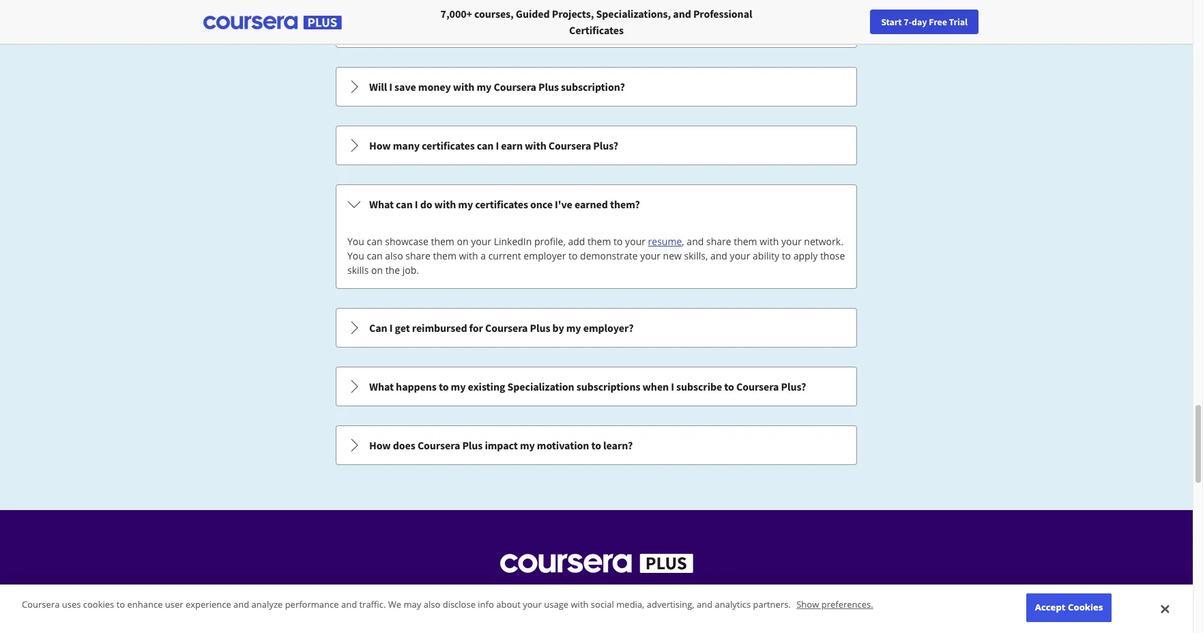 Task type: describe. For each thing, give the bounding box(es) containing it.
my right by
[[567, 321, 582, 335]]

and right skills,
[[711, 249, 728, 262]]

for
[[470, 321, 483, 335]]

those
[[821, 249, 846, 262]]

to right cookies
[[117, 598, 125, 611]]

certificates inside dropdown button
[[422, 139, 475, 152]]

what for what can i do with my certificates once i've earned them?
[[369, 197, 394, 211]]

to left the apply
[[782, 249, 791, 262]]

specialization
[[508, 380, 575, 393]]

with inside what can i do with my certificates once i've earned them? dropdown button
[[435, 197, 456, 211]]

resume link
[[648, 235, 682, 248]]

earn
[[501, 139, 523, 152]]

what can i do with my certificates once i've earned them? button
[[337, 185, 857, 223]]

job.
[[403, 264, 419, 277]]

them up the demonstrate
[[588, 235, 611, 248]]

apply
[[794, 249, 818, 262]]

coursera right for
[[485, 321, 528, 335]]

do
[[420, 197, 433, 211]]

with inside how many certificates can i earn with coursera plus? dropdown button
[[525, 139, 547, 152]]

existing
[[468, 380, 506, 393]]

class
[[485, 587, 506, 600]]

can inside dropdown button
[[477, 139, 494, 152]]

usage
[[544, 598, 569, 611]]

plus inside will i save money with my coursera plus subscription? dropdown button
[[539, 80, 559, 94]]

once
[[531, 197, 553, 211]]

coursera plus image for access
[[500, 554, 693, 573]]

your inside unlimited access to 7,000+ world-class courses, hands-on projects, and job-ready certificate programs—all included in your subscription
[[558, 602, 578, 615]]

uses
[[62, 598, 81, 611]]

start
[[882, 16, 902, 28]]

7,000+ courses, guided projects, specializations, and professional certificates
[[441, 7, 753, 37]]

i right "when"
[[671, 380, 675, 393]]

to down add
[[569, 249, 578, 262]]

to left learn?
[[592, 438, 602, 452]]

, and share them with your network. you can also share them with a current employer to demonstrate your new skills, and your ability to apply those skills on the job.
[[348, 235, 846, 277]]

1 horizontal spatial share
[[707, 235, 732, 248]]

guided
[[516, 7, 550, 20]]

profile,
[[535, 235, 566, 248]]

experience
[[186, 598, 231, 611]]

can left showcase
[[367, 235, 383, 248]]

plus? inside dropdown button
[[782, 380, 807, 393]]

my for coursera
[[477, 80, 492, 94]]

advertising,
[[647, 598, 695, 611]]

showcase
[[385, 235, 429, 248]]

what can i do with my certificates once i've earned them?
[[369, 197, 640, 211]]

employer
[[524, 249, 566, 262]]

enhance
[[127, 598, 163, 611]]

to inside unlimited access to 7,000+ world-class courses, hands-on projects, and job-ready certificate programs—all included in your subscription
[[412, 587, 422, 600]]

show
[[797, 598, 820, 611]]

specializations,
[[596, 7, 671, 20]]

what for what happens to my existing specialization subscriptions when i subscribe to coursera plus?
[[369, 380, 394, 393]]

projects,
[[593, 587, 631, 600]]

cookies
[[1069, 601, 1104, 613]]

can i get reimbursed for coursera plus by my employer?
[[369, 321, 634, 335]]

your left ability on the right of page
[[730, 249, 751, 262]]

job-
[[653, 587, 670, 600]]

them left "a"
[[433, 249, 457, 262]]

a
[[481, 249, 486, 262]]

hands-
[[548, 587, 579, 600]]

i right will
[[389, 80, 393, 94]]

motivation
[[537, 438, 590, 452]]

0 horizontal spatial share
[[406, 249, 431, 262]]

learn?
[[604, 438, 633, 452]]

on inside ", and share them with your network. you can also share them with a current employer to demonstrate your new skills, and your ability to apply those skills on the job."
[[371, 264, 383, 277]]

unlimited access to 7,000+ world-class courses, hands-on projects, and job-ready certificate programs—all included in your subscription
[[335, 587, 859, 615]]

my left existing
[[451, 380, 466, 393]]

what happens to my existing specialization subscriptions when i subscribe to coursera plus? button
[[337, 367, 857, 406]]

may
[[404, 598, 422, 611]]

i've
[[555, 197, 573, 211]]

current
[[489, 249, 522, 262]]

certificates
[[570, 23, 624, 37]]

demonstrate
[[580, 249, 638, 262]]

how many certificates can i earn with coursera plus? button
[[337, 126, 857, 165]]

ready
[[670, 587, 695, 600]]

many
[[393, 139, 420, 152]]

network.
[[805, 235, 844, 248]]

ability
[[753, 249, 780, 262]]

how many certificates can i earn with coursera plus?
[[369, 139, 619, 152]]

with up ability on the right of page
[[760, 235, 779, 248]]

will i save money with my coursera plus subscription?
[[369, 80, 625, 94]]

plus? inside dropdown button
[[594, 139, 619, 152]]

trial
[[949, 16, 968, 28]]

and inside unlimited access to 7,000+ world-class courses, hands-on projects, and job-ready certificate programs—all included in your subscription
[[633, 587, 650, 600]]

what happens to my existing specialization subscriptions when i subscribe to coursera plus?
[[369, 380, 807, 393]]

in
[[850, 587, 859, 600]]

7-
[[904, 16, 912, 28]]

your up "a"
[[471, 235, 492, 248]]

save
[[395, 80, 416, 94]]

them up ability on the right of page
[[734, 235, 758, 248]]

i left get
[[390, 321, 393, 335]]

when
[[643, 380, 669, 393]]

skills,
[[685, 249, 708, 262]]

you inside ", and share them with your network. you can also share them with a current employer to demonstrate your new skills, and your ability to apply those skills on the job."
[[348, 249, 365, 262]]

coursera left uses
[[22, 598, 60, 611]]

earned
[[575, 197, 608, 211]]

resume
[[648, 235, 682, 248]]

and right ready
[[697, 598, 713, 611]]

happens
[[396, 380, 437, 393]]

world-
[[456, 587, 485, 600]]

by
[[553, 321, 564, 335]]

partners.
[[754, 598, 791, 611]]

the
[[386, 264, 400, 277]]

your right about
[[523, 598, 542, 611]]



Task type: vqa. For each thing, say whether or not it's contained in the screenshot.
the leftmost into
no



Task type: locate. For each thing, give the bounding box(es) containing it.
analyze
[[252, 598, 283, 611]]

start 7-day free trial button
[[871, 10, 979, 34]]

courses, inside unlimited access to 7,000+ world-class courses, hands-on projects, and job-ready certificate programs—all included in your subscription
[[509, 587, 545, 600]]

linkedin
[[494, 235, 532, 248]]

reimbursed
[[412, 321, 467, 335]]

can left earn
[[477, 139, 494, 152]]

will i save money with my coursera plus subscription? button
[[337, 68, 857, 106]]

courses, right class
[[509, 587, 545, 600]]

how inside dropdown button
[[369, 438, 391, 452]]

start 7-day free trial
[[882, 16, 968, 28]]

your down 'hands-'
[[558, 602, 578, 615]]

with left social
[[571, 598, 589, 611]]

1 vertical spatial coursera plus image
[[500, 554, 693, 573]]

disclose
[[443, 598, 476, 611]]

0 horizontal spatial also
[[385, 249, 403, 262]]

on
[[457, 235, 469, 248], [371, 264, 383, 277], [579, 587, 590, 600]]

about
[[497, 598, 521, 611]]

what left do
[[369, 197, 394, 211]]

1 horizontal spatial coursera plus image
[[500, 554, 693, 573]]

1 vertical spatial courses,
[[509, 587, 545, 600]]

how does coursera plus impact my motivation to learn?
[[369, 438, 633, 452]]

and left professional
[[674, 7, 692, 20]]

0 horizontal spatial certificates
[[422, 139, 475, 152]]

7,000+ inside the 7,000+ courses, guided projects, specializations, and professional certificates
[[441, 7, 473, 20]]

1 horizontal spatial also
[[424, 598, 441, 611]]

7,000+ inside unlimited access to 7,000+ world-class courses, hands-on projects, and job-ready certificate programs—all included in your subscription
[[424, 587, 454, 600]]

money
[[418, 80, 451, 94]]

to up the demonstrate
[[614, 235, 623, 248]]

new
[[663, 249, 682, 262]]

2 vertical spatial on
[[579, 587, 590, 600]]

also up the
[[385, 249, 403, 262]]

them?
[[610, 197, 640, 211]]

i left earn
[[496, 139, 499, 152]]

on left the
[[371, 264, 383, 277]]

employer?
[[584, 321, 634, 335]]

my right money
[[477, 80, 492, 94]]

subscription?
[[561, 80, 625, 94]]

to right subscribe
[[725, 380, 735, 393]]

coursera right earn
[[549, 139, 592, 152]]

you can showcase them on your linkedin profile, add them to your resume
[[348, 235, 682, 248]]

day
[[912, 16, 928, 28]]

show preferences. link
[[797, 598, 874, 611]]

free
[[929, 16, 948, 28]]

certificates inside dropdown button
[[475, 197, 528, 211]]

0 vertical spatial 7,000+
[[441, 7, 473, 20]]

my right do
[[458, 197, 473, 211]]

coursera up earn
[[494, 80, 537, 94]]

my right impact
[[520, 438, 535, 452]]

certificates
[[422, 139, 475, 152], [475, 197, 528, 211]]

your left resume
[[626, 235, 646, 248]]

2 horizontal spatial on
[[579, 587, 590, 600]]

also right may
[[424, 598, 441, 611]]

i left do
[[415, 197, 418, 211]]

your up the apply
[[782, 235, 802, 248]]

coursera right subscribe
[[737, 380, 779, 393]]

can left do
[[396, 197, 413, 211]]

0 vertical spatial you
[[348, 235, 365, 248]]

plus left subscription?
[[539, 80, 559, 94]]

courses, inside the 7,000+ courses, guided projects, specializations, and professional certificates
[[475, 7, 514, 20]]

my
[[477, 80, 492, 94], [458, 197, 473, 211], [567, 321, 582, 335], [451, 380, 466, 393], [520, 438, 535, 452]]

1 vertical spatial certificates
[[475, 197, 528, 211]]

share
[[707, 235, 732, 248], [406, 249, 431, 262]]

subscriptions
[[577, 380, 641, 393]]

programs—all
[[744, 587, 807, 600]]

to right access
[[412, 587, 422, 600]]

with
[[453, 80, 475, 94], [525, 139, 547, 152], [435, 197, 456, 211], [760, 235, 779, 248], [459, 249, 478, 262], [571, 598, 589, 611]]

impact
[[485, 438, 518, 452]]

0 horizontal spatial plus?
[[594, 139, 619, 152]]

on left linkedin
[[457, 235, 469, 248]]

and left "analyze"
[[234, 598, 249, 611]]

projects,
[[552, 7, 594, 20]]

unlimited
[[335, 587, 379, 600]]

subscription
[[581, 602, 636, 615]]

coursera inside dropdown button
[[549, 139, 592, 152]]

and inside the 7,000+ courses, guided projects, specializations, and professional certificates
[[674, 7, 692, 20]]

social
[[591, 598, 614, 611]]

1 horizontal spatial certificates
[[475, 197, 528, 211]]

preferences.
[[822, 598, 874, 611]]

plus inside can i get reimbursed for coursera plus by my employer? dropdown button
[[530, 321, 551, 335]]

them right showcase
[[431, 235, 455, 248]]

0 vertical spatial also
[[385, 249, 403, 262]]

my for certificates
[[458, 197, 473, 211]]

can
[[369, 321, 388, 335]]

analytics
[[715, 598, 751, 611]]

how inside dropdown button
[[369, 139, 391, 152]]

skills
[[348, 264, 369, 277]]

what left happens in the bottom of the page
[[369, 380, 394, 393]]

to
[[614, 235, 623, 248], [569, 249, 578, 262], [782, 249, 791, 262], [439, 380, 449, 393], [725, 380, 735, 393], [592, 438, 602, 452], [412, 587, 422, 600], [117, 598, 125, 611]]

also inside ", and share them with your network. you can also share them with a current employer to demonstrate your new skills, and your ability to apply those skills on the job."
[[385, 249, 403, 262]]

with left "a"
[[459, 249, 478, 262]]

how for how many certificates can i earn with coursera plus?
[[369, 139, 391, 152]]

how left many
[[369, 139, 391, 152]]

can up skills
[[367, 249, 383, 262]]

how for how does coursera plus impact my motivation to learn?
[[369, 438, 391, 452]]

2 what from the top
[[369, 380, 394, 393]]

also
[[385, 249, 403, 262], [424, 598, 441, 611]]

share up job. at the top of the page
[[406, 249, 431, 262]]

does
[[393, 438, 416, 452]]

plus left impact
[[463, 438, 483, 452]]

1 horizontal spatial on
[[457, 235, 469, 248]]

accept cookies button
[[1027, 594, 1112, 622]]

1 vertical spatial on
[[371, 264, 383, 277]]

None search field
[[188, 9, 516, 36]]

1 vertical spatial how
[[369, 438, 391, 452]]

certificates up linkedin
[[475, 197, 528, 211]]

with right do
[[435, 197, 456, 211]]

1 vertical spatial also
[[424, 598, 441, 611]]

your
[[471, 235, 492, 248], [626, 235, 646, 248], [782, 235, 802, 248], [641, 249, 661, 262], [730, 249, 751, 262], [523, 598, 542, 611], [558, 602, 578, 615]]

share up skills,
[[707, 235, 732, 248]]

can inside ", and share them with your network. you can also share them with a current employer to demonstrate your new skills, and your ability to apply those skills on the job."
[[367, 249, 383, 262]]

7,000+
[[441, 7, 473, 20], [424, 587, 454, 600]]

with inside will i save money with my coursera plus subscription? dropdown button
[[453, 80, 475, 94]]

plus left by
[[530, 321, 551, 335]]

1 vertical spatial what
[[369, 380, 394, 393]]

included
[[810, 587, 848, 600]]

plus inside how does coursera plus impact my motivation to learn? dropdown button
[[463, 438, 483, 452]]

and left job-
[[633, 587, 650, 600]]

how does coursera plus impact my motivation to learn? button
[[337, 426, 857, 464]]

with right money
[[453, 80, 475, 94]]

subscribe
[[677, 380, 723, 393]]

access
[[381, 587, 410, 600]]

add
[[568, 235, 585, 248]]

to right happens in the bottom of the page
[[439, 380, 449, 393]]

0 vertical spatial what
[[369, 197, 394, 211]]

media,
[[617, 598, 645, 611]]

2 you from the top
[[348, 249, 365, 262]]

get
[[395, 321, 410, 335]]

how left does
[[369, 438, 391, 452]]

courses, left guided
[[475, 7, 514, 20]]

certificates right many
[[422, 139, 475, 152]]

with right earn
[[525, 139, 547, 152]]

2 vertical spatial plus
[[463, 438, 483, 452]]

can i get reimbursed for coursera plus by my employer? button
[[337, 309, 857, 347]]

and left traffic.
[[341, 598, 357, 611]]

list
[[335, 0, 859, 466]]

1 you from the top
[[348, 235, 365, 248]]

plus
[[539, 80, 559, 94], [530, 321, 551, 335], [463, 438, 483, 452]]

1 vertical spatial plus
[[530, 321, 551, 335]]

and right ,
[[687, 235, 704, 248]]

1 horizontal spatial plus?
[[782, 380, 807, 393]]

info
[[478, 598, 494, 611]]

can inside dropdown button
[[396, 197, 413, 211]]

accept cookies
[[1036, 601, 1104, 613]]

performance
[[285, 598, 339, 611]]

my for motivation
[[520, 438, 535, 452]]

on inside unlimited access to 7,000+ world-class courses, hands-on projects, and job-ready certificate programs—all included in your subscription
[[579, 587, 590, 600]]

1 vertical spatial you
[[348, 249, 365, 262]]

list containing will i save money with my coursera plus subscription?
[[335, 0, 859, 466]]

0 horizontal spatial on
[[371, 264, 383, 277]]

0 vertical spatial plus?
[[594, 139, 619, 152]]

1 vertical spatial plus?
[[782, 380, 807, 393]]

coursera uses cookies to enhance user experience and analyze performance and traffic. we may also disclose info about your usage with social media, advertising, and analytics partners. show preferences.
[[22, 598, 874, 611]]

coursera plus image for courses,
[[203, 16, 342, 29]]

coursera plus image
[[203, 16, 342, 29], [500, 554, 693, 573]]

0 vertical spatial plus
[[539, 80, 559, 94]]

coursera right does
[[418, 438, 460, 452]]

user
[[165, 598, 183, 611]]

0 vertical spatial share
[[707, 235, 732, 248]]

1 what from the top
[[369, 197, 394, 211]]

0 horizontal spatial coursera plus image
[[203, 16, 342, 29]]

0 vertical spatial how
[[369, 139, 391, 152]]

0 vertical spatial on
[[457, 235, 469, 248]]

2 how from the top
[[369, 438, 391, 452]]

1 vertical spatial share
[[406, 249, 431, 262]]

professional
[[694, 7, 753, 20]]

1 vertical spatial 7,000+
[[424, 587, 454, 600]]

will
[[369, 80, 387, 94]]

0 vertical spatial coursera plus image
[[203, 16, 342, 29]]

0 vertical spatial certificates
[[422, 139, 475, 152]]

on left social
[[579, 587, 590, 600]]

,
[[682, 235, 685, 248]]

1 how from the top
[[369, 139, 391, 152]]

i inside dropdown button
[[496, 139, 499, 152]]

you
[[348, 235, 365, 248], [348, 249, 365, 262]]

cookies
[[83, 598, 114, 611]]

0 vertical spatial courses,
[[475, 7, 514, 20]]

your down resume link
[[641, 249, 661, 262]]



